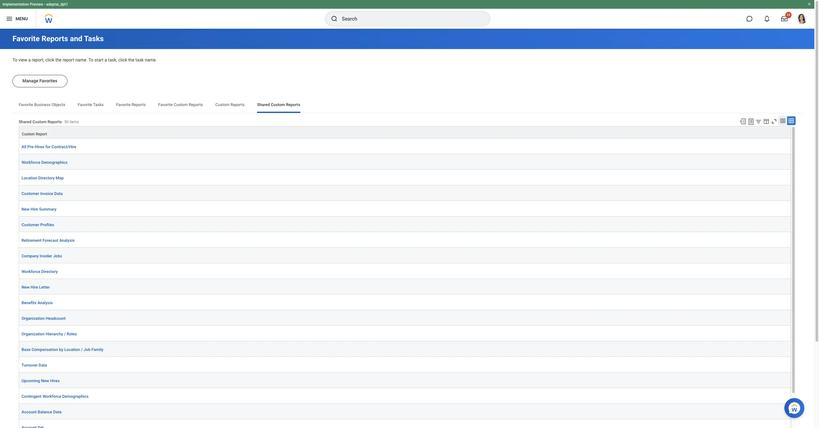 Task type: locate. For each thing, give the bounding box(es) containing it.
name.
[[75, 57, 88, 62], [145, 57, 157, 62]]

organization inside organization headcount link
[[22, 316, 45, 321]]

data
[[54, 191, 63, 196], [39, 363, 47, 368], [53, 410, 62, 414]]

2 the from the left
[[128, 57, 134, 62]]

favorite for favorite reports and tasks
[[12, 34, 40, 43]]

new
[[22, 207, 30, 211], [22, 285, 30, 290], [41, 378, 49, 383]]

directory for workforce
[[41, 269, 58, 274]]

workforce
[[22, 160, 40, 165], [22, 269, 40, 274], [42, 394, 61, 399]]

2 name. from the left
[[145, 57, 157, 62]]

0 horizontal spatial analysis
[[38, 300, 53, 305]]

data right balance
[[53, 410, 62, 414]]

1 vertical spatial hire
[[31, 285, 38, 290]]

0 vertical spatial shared
[[257, 102, 270, 107]]

0 vertical spatial location
[[22, 176, 37, 180]]

1 the from the left
[[55, 57, 62, 62]]

1 vertical spatial shared
[[19, 119, 31, 124]]

location up customer invoice data 'link'
[[22, 176, 37, 180]]

favorite for favorite tasks
[[78, 102, 92, 107]]

custom inside custom report popup button
[[22, 132, 35, 136]]

tasks
[[84, 34, 104, 43], [93, 102, 104, 107]]

directory down insider
[[41, 269, 58, 274]]

hire left "summary"
[[31, 207, 38, 211]]

upcoming
[[22, 378, 40, 383]]

to left the view on the top of page
[[12, 57, 17, 62]]

account
[[22, 410, 37, 414]]

notifications large image
[[764, 16, 771, 22]]

menu button
[[0, 9, 36, 29]]

a right start
[[105, 57, 107, 62]]

2 customer from the top
[[22, 222, 39, 227]]

1 horizontal spatial click
[[118, 57, 127, 62]]

organization down benefits analysis
[[22, 316, 45, 321]]

objects
[[52, 102, 65, 107]]

1 horizontal spatial to
[[88, 57, 93, 62]]

start
[[94, 57, 104, 62]]

forecast
[[43, 238, 58, 243]]

customer up retirement
[[22, 222, 39, 227]]

0 horizontal spatial hires
[[35, 144, 44, 149]]

adeptai_dpt1
[[46, 2, 68, 7]]

0 vertical spatial workforce
[[22, 160, 40, 165]]

tab list
[[12, 98, 802, 113]]

0 vertical spatial /
[[64, 332, 66, 336]]

0 horizontal spatial name.
[[75, 57, 88, 62]]

directory
[[38, 176, 55, 180], [41, 269, 58, 274]]

50
[[64, 120, 69, 124]]

1 vertical spatial location
[[64, 347, 80, 352]]

view
[[18, 57, 27, 62]]

click
[[45, 57, 54, 62], [118, 57, 127, 62]]

location right by
[[64, 347, 80, 352]]

fullscreen image
[[771, 118, 778, 125]]

reports
[[42, 34, 68, 43], [132, 102, 146, 107], [189, 102, 203, 107], [231, 102, 245, 107], [286, 102, 300, 107], [48, 119, 62, 124]]

toolbar
[[737, 116, 796, 126]]

custom report row
[[19, 126, 791, 138]]

1 vertical spatial directory
[[41, 269, 58, 274]]

0 vertical spatial analysis
[[59, 238, 75, 243]]

0 horizontal spatial shared
[[19, 119, 31, 124]]

2 a from the left
[[105, 57, 107, 62]]

1 horizontal spatial the
[[128, 57, 134, 62]]

data right invoice
[[54, 191, 63, 196]]

the left report
[[55, 57, 62, 62]]

custom for shared custom reports
[[271, 102, 285, 107]]

1 horizontal spatial name.
[[145, 57, 157, 62]]

the
[[55, 57, 62, 62], [128, 57, 134, 62]]

0 vertical spatial hires
[[35, 144, 44, 149]]

new up 'benefits'
[[22, 285, 30, 290]]

customer inside customer invoice data 'link'
[[22, 191, 39, 196]]

hire
[[31, 207, 38, 211], [31, 285, 38, 290]]

2 organization from the top
[[22, 332, 45, 336]]

summary
[[39, 207, 57, 211]]

1 vertical spatial organization
[[22, 332, 45, 336]]

analysis down letter
[[38, 300, 53, 305]]

/ left job
[[81, 347, 83, 352]]

implementation
[[2, 2, 29, 7]]

0 vertical spatial directory
[[38, 176, 55, 180]]

headcount
[[46, 316, 66, 321]]

1 horizontal spatial hires
[[50, 378, 60, 383]]

hires left for
[[35, 144, 44, 149]]

location directory map link
[[22, 175, 64, 181]]

1 horizontal spatial /
[[81, 347, 83, 352]]

workforce for workforce directory
[[22, 269, 40, 274]]

new right upcoming
[[41, 378, 49, 383]]

new up customer profiles
[[22, 207, 30, 211]]

custom for shared custom reports 50 items
[[32, 119, 47, 124]]

name. right 'task'
[[145, 57, 157, 62]]

1 click from the left
[[45, 57, 54, 62]]

and
[[70, 34, 82, 43]]

workforce directory
[[22, 269, 58, 274]]

custom
[[174, 102, 188, 107], [215, 102, 230, 107], [271, 102, 285, 107], [32, 119, 47, 124], [22, 132, 35, 136]]

a right the view on the top of page
[[28, 57, 31, 62]]

all pre-hires for contract/hire link
[[22, 143, 76, 150]]

new for new hire summary
[[22, 207, 30, 211]]

organization headcount
[[22, 316, 66, 321]]

the left 'task'
[[128, 57, 134, 62]]

export to excel image
[[740, 118, 747, 125]]

company insider jobs
[[22, 254, 62, 258]]

profiles
[[40, 222, 54, 227]]

organization up base
[[22, 332, 45, 336]]

0 vertical spatial hire
[[31, 207, 38, 211]]

1 vertical spatial data
[[39, 363, 47, 368]]

invoice
[[40, 191, 53, 196]]

1 vertical spatial hires
[[50, 378, 60, 383]]

1 hire from the top
[[31, 207, 38, 211]]

0 vertical spatial organization
[[22, 316, 45, 321]]

benefits
[[22, 300, 37, 305]]

hire for letter
[[31, 285, 38, 290]]

business
[[34, 102, 51, 107]]

workforce directory link
[[22, 268, 58, 275]]

shared custom reports
[[257, 102, 300, 107]]

location
[[22, 176, 37, 180], [64, 347, 80, 352]]

contingent
[[22, 394, 41, 399]]

workforce down pre-
[[22, 160, 40, 165]]

data for balance
[[53, 410, 62, 414]]

hire left letter
[[31, 285, 38, 290]]

workforce down company
[[22, 269, 40, 274]]

upcoming new hires link
[[22, 378, 60, 384]]

by
[[59, 347, 63, 352]]

1 horizontal spatial location
[[64, 347, 80, 352]]

turnover
[[22, 363, 38, 368]]

customer left invoice
[[22, 191, 39, 196]]

1 organization from the top
[[22, 316, 45, 321]]

1 horizontal spatial a
[[105, 57, 107, 62]]

retirement forecast analysis
[[22, 238, 75, 243]]

data inside account balance data link
[[53, 410, 62, 414]]

directory left 'map'
[[38, 176, 55, 180]]

analysis right forecast
[[59, 238, 75, 243]]

0 horizontal spatial to
[[12, 57, 17, 62]]

all pre-hires for contract/hire
[[22, 144, 76, 149]]

export to worksheets image
[[748, 118, 755, 125]]

demographics
[[41, 160, 68, 165], [62, 394, 89, 399]]

hierarchy
[[46, 332, 63, 336]]

2 hire from the top
[[31, 285, 38, 290]]

0 vertical spatial data
[[54, 191, 63, 196]]

upcoming new hires
[[22, 378, 60, 383]]

0 vertical spatial tasks
[[84, 34, 104, 43]]

customer for customer profiles
[[22, 222, 39, 227]]

0 horizontal spatial the
[[55, 57, 62, 62]]

favorite for favorite business objects
[[19, 102, 33, 107]]

shared
[[257, 102, 270, 107], [19, 119, 31, 124]]

1 vertical spatial new
[[22, 285, 30, 290]]

tab list containing favorite business objects
[[12, 98, 802, 113]]

pre-
[[27, 144, 35, 149]]

1 horizontal spatial analysis
[[59, 238, 75, 243]]

1 vertical spatial customer
[[22, 222, 39, 227]]

2 vertical spatial data
[[53, 410, 62, 414]]

click right report, on the left of page
[[45, 57, 54, 62]]

data inside customer invoice data 'link'
[[54, 191, 63, 196]]

favorite
[[12, 34, 40, 43], [19, 102, 33, 107], [78, 102, 92, 107], [116, 102, 131, 107], [158, 102, 173, 107]]

name. right report
[[75, 57, 88, 62]]

contract/hire
[[52, 144, 76, 149]]

0 horizontal spatial click
[[45, 57, 54, 62]]

company insider jobs link
[[22, 253, 62, 259]]

organization hierarchy / roles
[[22, 332, 77, 336]]

compensation
[[32, 347, 58, 352]]

base
[[22, 347, 31, 352]]

0 vertical spatial new
[[22, 207, 30, 211]]

click right the task, on the top left
[[118, 57, 127, 62]]

favorite reports
[[116, 102, 146, 107]]

data right turnover at the left
[[39, 363, 47, 368]]

1 a from the left
[[28, 57, 31, 62]]

to left start
[[88, 57, 93, 62]]

customer
[[22, 191, 39, 196], [22, 222, 39, 227]]

workforce up balance
[[42, 394, 61, 399]]

hires up contingent workforce demographics
[[50, 378, 60, 383]]

1 horizontal spatial shared
[[257, 102, 270, 107]]

/ left roles
[[64, 332, 66, 336]]

1 customer from the top
[[22, 191, 39, 196]]

jobs
[[53, 254, 62, 258]]

workforce demographics
[[22, 160, 68, 165]]

menu
[[16, 16, 28, 21]]

2 click from the left
[[118, 57, 127, 62]]

customer inside customer profiles link
[[22, 222, 39, 227]]

0 horizontal spatial a
[[28, 57, 31, 62]]

customer invoice data
[[22, 191, 63, 196]]

report
[[63, 57, 74, 62]]

letter
[[39, 285, 50, 290]]

/
[[64, 332, 66, 336], [81, 347, 83, 352]]

1 vertical spatial workforce
[[22, 269, 40, 274]]

0 vertical spatial customer
[[22, 191, 39, 196]]

click to view/edit grid preferences image
[[763, 118, 770, 125]]



Task type: describe. For each thing, give the bounding box(es) containing it.
report,
[[32, 57, 44, 62]]

1 vertical spatial analysis
[[38, 300, 53, 305]]

data for invoice
[[54, 191, 63, 196]]

organization for organization hierarchy / roles
[[22, 332, 45, 336]]

insider
[[40, 254, 52, 258]]

shared for shared custom reports 50 items
[[19, 119, 31, 124]]

2 vertical spatial workforce
[[42, 394, 61, 399]]

favorite reports and tasks main content
[[0, 29, 815, 428]]

0 horizontal spatial /
[[64, 332, 66, 336]]

benefits analysis link
[[22, 299, 53, 306]]

retirement forecast analysis link
[[22, 237, 75, 244]]

benefits analysis
[[22, 300, 53, 305]]

workforce demographics link
[[22, 159, 68, 166]]

0 vertical spatial demographics
[[41, 160, 68, 165]]

favorite tasks
[[78, 102, 104, 107]]

shared custom reports 50 items
[[19, 119, 79, 124]]

favorites
[[39, 78, 57, 83]]

33
[[787, 13, 791, 17]]

favorite reports and tasks
[[12, 34, 104, 43]]

1 vertical spatial /
[[81, 347, 83, 352]]

for
[[45, 144, 51, 149]]

company
[[22, 254, 39, 258]]

all
[[22, 144, 26, 149]]

new hire letter
[[22, 285, 50, 290]]

new hire letter link
[[22, 284, 50, 290]]

turnover data
[[22, 363, 47, 368]]

task
[[136, 57, 144, 62]]

task,
[[108, 57, 117, 62]]

contingent workforce demographics link
[[22, 393, 89, 400]]

new hire summary
[[22, 207, 57, 211]]

roles
[[67, 332, 77, 336]]

favorite for favorite custom reports
[[158, 102, 173, 107]]

justify image
[[6, 15, 13, 22]]

2 to from the left
[[88, 57, 93, 62]]

custom report
[[22, 132, 47, 136]]

preview
[[30, 2, 43, 7]]

close environment banner image
[[808, 2, 812, 6]]

1 vertical spatial demographics
[[62, 394, 89, 399]]

1 name. from the left
[[75, 57, 88, 62]]

account balance data link
[[22, 409, 62, 415]]

1 vertical spatial tasks
[[93, 102, 104, 107]]

map
[[56, 176, 64, 180]]

workforce for workforce demographics
[[22, 160, 40, 165]]

balance
[[38, 410, 52, 414]]

organization hierarchy / roles link
[[22, 331, 77, 337]]

select to filter grid data image
[[756, 118, 762, 125]]

job
[[84, 347, 91, 352]]

table image
[[780, 118, 786, 124]]

base compensation by location / job family
[[22, 347, 103, 352]]

turnover data link
[[22, 362, 47, 368]]

directory for location
[[38, 176, 55, 180]]

2 vertical spatial new
[[41, 378, 49, 383]]

Search Workday  search field
[[342, 12, 477, 26]]

to view a report, click the report name. to start a task, click the task name.
[[12, 57, 157, 62]]

organization headcount link
[[22, 315, 66, 322]]

customer profiles
[[22, 222, 54, 227]]

hire for summary
[[31, 207, 38, 211]]

hires for new
[[50, 378, 60, 383]]

toolbar inside favorite reports and tasks main content
[[737, 116, 796, 126]]

new for new hire letter
[[22, 285, 30, 290]]

manage
[[22, 78, 38, 83]]

custom report button
[[19, 126, 791, 138]]

custom for favorite custom reports
[[174, 102, 188, 107]]

account balance data
[[22, 410, 62, 414]]

manage favorites button
[[12, 75, 67, 87]]

customer profiles link
[[22, 221, 54, 228]]

favorite for favorite reports
[[116, 102, 131, 107]]

customer invoice data link
[[22, 190, 63, 197]]

customer for customer invoice data
[[22, 191, 39, 196]]

new hire summary link
[[22, 206, 57, 212]]

retirement
[[22, 238, 42, 243]]

search image
[[331, 15, 338, 22]]

custom reports
[[215, 102, 245, 107]]

expand table image
[[789, 118, 795, 124]]

data inside turnover data link
[[39, 363, 47, 368]]

report
[[36, 132, 47, 136]]

organization for organization headcount
[[22, 316, 45, 321]]

items
[[70, 120, 79, 124]]

contingent workforce demographics
[[22, 394, 89, 399]]

favorite custom reports
[[158, 102, 203, 107]]

implementation preview -   adeptai_dpt1
[[2, 2, 68, 7]]

inbox large image
[[782, 16, 788, 22]]

base compensation by location / job family link
[[22, 346, 103, 353]]

family
[[92, 347, 103, 352]]

hires for pre-
[[35, 144, 44, 149]]

favorite business objects
[[19, 102, 65, 107]]

menu banner
[[0, 0, 815, 29]]

0 horizontal spatial location
[[22, 176, 37, 180]]

33 button
[[778, 12, 792, 26]]

-
[[44, 2, 45, 7]]

1 to from the left
[[12, 57, 17, 62]]

location directory map
[[22, 176, 64, 180]]

manage favorites
[[22, 78, 57, 83]]

profile logan mcneil image
[[797, 14, 807, 25]]

shared for shared custom reports
[[257, 102, 270, 107]]

tab list inside favorite reports and tasks main content
[[12, 98, 802, 113]]



Task type: vqa. For each thing, say whether or not it's contained in the screenshot.
Recommendations
no



